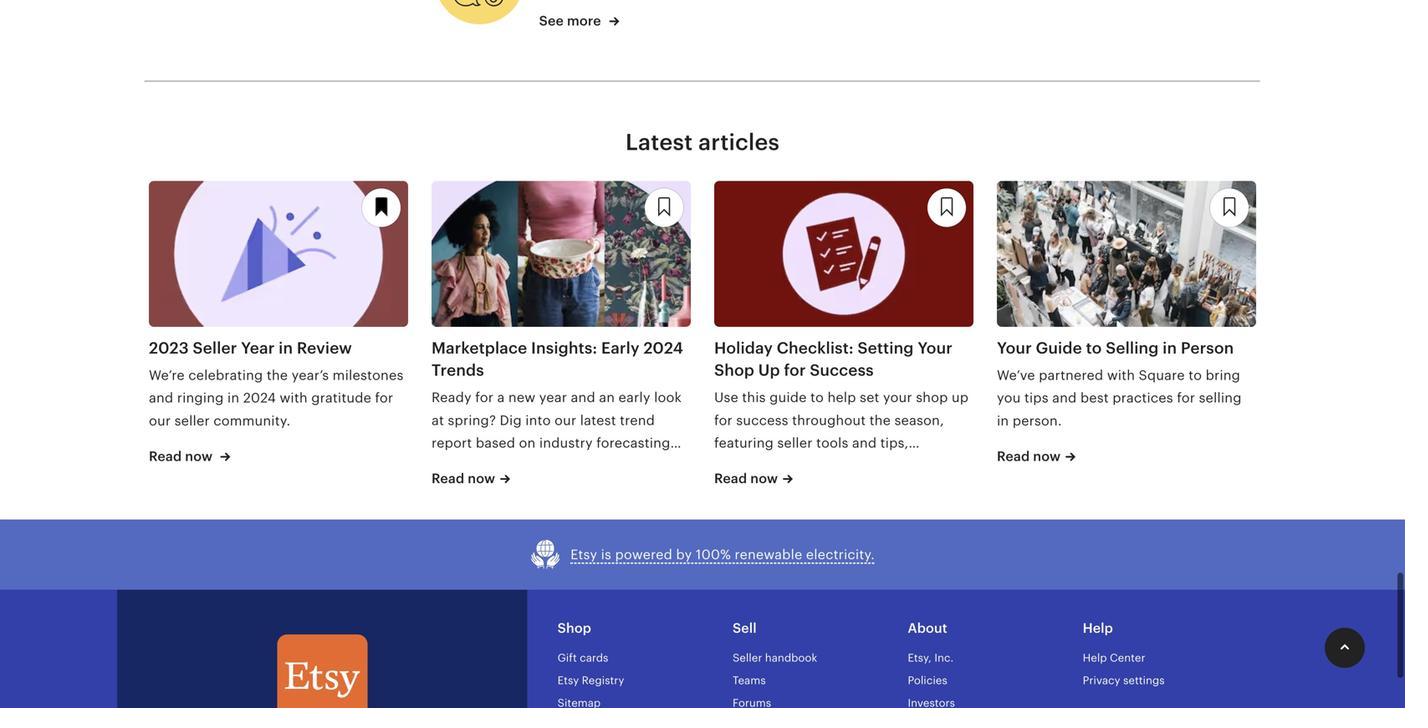 Task type: vqa. For each thing, say whether or not it's contained in the screenshot.
you
yes



Task type: locate. For each thing, give the bounding box(es) containing it.
to left bring
[[1189, 368, 1202, 383]]

your right setting
[[918, 339, 953, 357]]

and inside "we've partnered with square to bring you tips and best practices for selling in person."
[[1052, 391, 1077, 406]]

2 vertical spatial to
[[811, 390, 824, 405]]

0 vertical spatial seller
[[193, 339, 237, 357]]

a
[[497, 390, 505, 405]]

bring
[[1206, 368, 1241, 383]]

our inside we're celebrating the year's milestones and ringing in 2024 with gratitude for our seller community.
[[149, 414, 171, 429]]

read down featuring
[[714, 472, 747, 487]]

milestones
[[333, 368, 404, 383]]

to inside use this guide to help set your shop up for success throughout the season, featuring seller tools and tips, upcoming events, and etsy buyer insights.
[[811, 390, 824, 405]]

with down year's on the bottom of the page
[[280, 391, 308, 406]]

seller up teams
[[733, 652, 762, 665]]

2 horizontal spatial to
[[1189, 368, 1202, 383]]

person
[[1181, 339, 1234, 357]]

2024 inside we're celebrating the year's milestones and ringing in 2024 with gratitude for our seller community.
[[243, 391, 276, 406]]

0 horizontal spatial seller
[[193, 339, 237, 357]]

now down based
[[468, 472, 495, 487]]

in inside "we've partnered with square to bring you tips and best practices for selling in person."
[[997, 414, 1009, 429]]

read
[[149, 449, 182, 464], [997, 449, 1030, 464], [432, 472, 464, 487], [714, 472, 747, 487]]

gift cards link
[[558, 652, 608, 665]]

read now link for 2023 seller year in review
[[149, 448, 228, 481]]

set
[[860, 390, 880, 405]]

0 horizontal spatial your
[[918, 339, 953, 357]]

this
[[742, 390, 766, 405]]

with inside "we've partnered with square to bring you tips and best practices for selling in person."
[[1107, 368, 1135, 383]]

for inside holiday checklist: setting your shop up for success
[[784, 361, 806, 379]]

and down partnered
[[1052, 391, 1077, 406]]

1 horizontal spatial seller
[[777, 436, 813, 451]]

for down square
[[1177, 391, 1195, 406]]

privacy settings link
[[1083, 675, 1165, 687]]

our up "industry"
[[555, 413, 577, 428]]

shop
[[714, 361, 754, 379], [558, 621, 591, 636]]

read now
[[149, 449, 213, 464], [997, 449, 1061, 464], [714, 472, 778, 487]]

etsy inside ready for a new year and an early look at spring? dig into our latest trend report based on industry forecasting and etsy search data. read now
[[460, 459, 487, 474]]

1 vertical spatial to
[[1189, 368, 1202, 383]]

trends
[[432, 361, 484, 379]]

the down set
[[870, 413, 891, 428]]

your inside holiday checklist: setting your shop up for success
[[918, 339, 953, 357]]

1 vertical spatial the
[[870, 413, 891, 428]]

1 horizontal spatial read now
[[714, 472, 778, 487]]

featuring
[[714, 436, 774, 451]]

year's
[[292, 368, 329, 383]]

1 vertical spatial 2024
[[243, 391, 276, 406]]

insights.
[[714, 481, 770, 496]]

1 horizontal spatial your
[[997, 339, 1032, 357]]

checklist:
[[777, 339, 854, 357]]

insights:
[[531, 339, 597, 357]]

to right guide
[[1086, 339, 1102, 357]]

about
[[908, 621, 948, 636]]

partnered
[[1039, 368, 1104, 383]]

is
[[601, 547, 612, 563]]

inc.
[[935, 652, 954, 665]]

you
[[997, 391, 1021, 406]]

use
[[714, 390, 738, 405]]

our inside ready for a new year and an early look at spring? dig into our latest trend report based on industry forecasting and etsy search data. read now
[[555, 413, 577, 428]]

look
[[654, 390, 682, 405]]

more
[[567, 13, 601, 28]]

read now down 'ringing'
[[149, 449, 213, 464]]

1 vertical spatial help
[[1083, 652, 1107, 665]]

1 vertical spatial seller
[[777, 436, 813, 451]]

0 vertical spatial shop
[[714, 361, 754, 379]]

help
[[828, 390, 856, 405]]

0 vertical spatial 2024
[[644, 339, 683, 357]]

1 horizontal spatial shop
[[714, 361, 754, 379]]

for inside "we've partnered with square to bring you tips and best practices for selling in person."
[[1177, 391, 1195, 406]]

2 help from the top
[[1083, 652, 1107, 665]]

read for holiday checklist: setting your shop up for success
[[714, 472, 747, 487]]

in down you
[[997, 414, 1009, 429]]

help up privacy
[[1083, 652, 1107, 665]]

0 horizontal spatial to
[[811, 390, 824, 405]]

your guide to selling in person
[[997, 339, 1234, 357]]

and inside we're celebrating the year's milestones and ringing in 2024 with gratitude for our seller community.
[[149, 391, 173, 406]]

0 horizontal spatial 2024
[[243, 391, 276, 406]]

our
[[555, 413, 577, 428], [149, 414, 171, 429]]

and left tips,
[[852, 436, 877, 451]]

etsy registry link
[[558, 675, 624, 687]]

now down featuring
[[751, 472, 778, 487]]

1 your from the left
[[918, 339, 953, 357]]

read down 'ringing'
[[149, 449, 182, 464]]

in down celebrating
[[227, 391, 239, 406]]

1 horizontal spatial 2024
[[644, 339, 683, 357]]

marketplace insights: early 2024 trends
[[432, 339, 683, 379]]

0 horizontal spatial with
[[280, 391, 308, 406]]

1 vertical spatial with
[[280, 391, 308, 406]]

center
[[1110, 652, 1146, 665]]

etsy down tips,
[[863, 459, 890, 474]]

read now link for holiday checklist: setting your shop up for success
[[714, 470, 793, 504]]

shop up gift
[[558, 621, 591, 636]]

0 vertical spatial with
[[1107, 368, 1135, 383]]

the down 2023 seller year in review link
[[267, 368, 288, 383]]

2 horizontal spatial read now
[[997, 449, 1061, 464]]

see more link
[[539, 12, 620, 30]]

best
[[1081, 391, 1109, 406]]

read now link down featuring
[[714, 470, 793, 504]]

latest articles
[[626, 129, 780, 155]]

handbook
[[765, 652, 817, 665]]

an
[[599, 390, 615, 405]]

1 help from the top
[[1083, 621, 1113, 636]]

2024 up the community.
[[243, 391, 276, 406]]

renewable
[[735, 547, 802, 563]]

0 horizontal spatial read now
[[149, 449, 213, 464]]

read now for your guide to selling in person
[[997, 449, 1061, 464]]

1 horizontal spatial seller
[[733, 652, 762, 665]]

with down the your guide to selling in person link
[[1107, 368, 1135, 383]]

read now down featuring
[[714, 472, 778, 487]]

seller up celebrating
[[193, 339, 237, 357]]

1 horizontal spatial our
[[555, 413, 577, 428]]

etsy left the is at the left bottom
[[571, 547, 597, 563]]

etsy inside etsy is powered by 100% renewable electricity. button
[[571, 547, 597, 563]]

early
[[619, 390, 650, 405]]

now down the person.
[[1033, 449, 1061, 464]]

electricity.
[[806, 547, 875, 563]]

year
[[539, 390, 567, 405]]

the inside use this guide to help set your shop up for success throughout the season, featuring seller tools and tips, upcoming events, and etsy buyer insights.
[[870, 413, 891, 428]]

in
[[279, 339, 293, 357], [1163, 339, 1177, 357], [227, 391, 239, 406], [997, 414, 1009, 429]]

ready
[[432, 390, 472, 405]]

0 horizontal spatial our
[[149, 414, 171, 429]]

for left a
[[475, 390, 494, 405]]

see
[[539, 13, 564, 28]]

tips
[[1025, 391, 1049, 406]]

our down 'we're'
[[149, 414, 171, 429]]

1 vertical spatial shop
[[558, 621, 591, 636]]

read for 2023 seller year in review
[[149, 449, 182, 464]]

1 horizontal spatial the
[[870, 413, 891, 428]]

etsy down report
[[460, 459, 487, 474]]

help up help center
[[1083, 621, 1113, 636]]

read down the person.
[[997, 449, 1030, 464]]

etsy, inc. link
[[908, 652, 954, 665]]

0 vertical spatial the
[[267, 368, 288, 383]]

latest
[[626, 129, 693, 155]]

with
[[1107, 368, 1135, 383], [280, 391, 308, 406]]

for down use
[[714, 413, 733, 428]]

1 horizontal spatial with
[[1107, 368, 1135, 383]]

1 horizontal spatial to
[[1086, 339, 1102, 357]]

and left the an
[[571, 390, 595, 405]]

spring?
[[448, 413, 496, 428]]

read now link down the person.
[[997, 448, 1076, 481]]

up
[[758, 361, 780, 379]]

new
[[509, 390, 536, 405]]

0 vertical spatial help
[[1083, 621, 1113, 636]]

2023
[[149, 339, 189, 357]]

in up square
[[1163, 339, 1177, 357]]

read now link for your guide to selling in person
[[997, 448, 1076, 481]]

read now down the person.
[[997, 449, 1061, 464]]

etsy inside use this guide to help set your shop up for success throughout the season, featuring seller tools and tips, upcoming events, and etsy buyer insights.
[[863, 459, 890, 474]]

help for help
[[1083, 621, 1113, 636]]

for right the up
[[784, 361, 806, 379]]

to left the help
[[811, 390, 824, 405]]

read now link down 'ringing'
[[149, 448, 228, 481]]

data.
[[538, 459, 570, 474]]

shop down holiday
[[714, 361, 754, 379]]

privacy
[[1083, 675, 1120, 687]]

seller up events,
[[777, 436, 813, 451]]

read down report
[[432, 472, 464, 487]]

marketplace insights: early 2024 trends image
[[432, 181, 691, 327]]

help center
[[1083, 652, 1146, 665]]

and
[[571, 390, 595, 405], [149, 391, 173, 406], [1052, 391, 1077, 406], [852, 436, 877, 451], [432, 459, 456, 474], [835, 459, 860, 474]]

for down milestones
[[375, 391, 393, 406]]

your up we've
[[997, 339, 1032, 357]]

0 vertical spatial seller
[[175, 414, 210, 429]]

cards
[[580, 652, 608, 665]]

seller down 'ringing'
[[175, 414, 210, 429]]

now down 'ringing'
[[185, 449, 213, 464]]

0 horizontal spatial the
[[267, 368, 288, 383]]

review
[[297, 339, 352, 357]]

etsy registry
[[558, 675, 624, 687]]

read now link down report
[[432, 470, 510, 504]]

tools
[[816, 436, 849, 451]]

etsy is powered by 100% renewable electricity.
[[571, 547, 875, 563]]

now for 2023 seller year in review
[[185, 449, 213, 464]]

selling
[[1199, 391, 1242, 406]]

1 vertical spatial seller
[[733, 652, 762, 665]]

in right year
[[279, 339, 293, 357]]

your
[[918, 339, 953, 357], [997, 339, 1032, 357]]

0 horizontal spatial seller
[[175, 414, 210, 429]]

2024 right early
[[644, 339, 683, 357]]

success
[[736, 413, 789, 428]]

and down 'we're'
[[149, 391, 173, 406]]



Task type: describe. For each thing, give the bounding box(es) containing it.
etsy is powered by 100% renewable electricity. button
[[530, 540, 875, 570]]

square
[[1139, 368, 1185, 383]]

now inside ready for a new year and an early look at spring? dig into our latest trend report based on industry forecasting and etsy search data. read now
[[468, 472, 495, 487]]

the inside we're celebrating the year's milestones and ringing in 2024 with gratitude for our seller community.
[[267, 368, 288, 383]]

year
[[241, 339, 275, 357]]

seller handbook
[[733, 652, 817, 665]]

dig
[[500, 413, 522, 428]]

events,
[[784, 459, 832, 474]]

etsy down gift
[[558, 675, 579, 687]]

gratitude
[[311, 391, 371, 406]]

we're celebrating the year's milestones and ringing in 2024 with gratitude for our seller community.
[[149, 368, 404, 429]]

selling
[[1106, 339, 1159, 357]]

use this guide to help set your shop up for success throughout the season, featuring seller tools and tips, upcoming events, and etsy buyer insights.
[[714, 390, 969, 496]]

etsy, inc.
[[908, 652, 954, 665]]

community.
[[213, 414, 291, 429]]

articles
[[698, 129, 780, 155]]

2024 inside marketplace insights: early 2024 trends
[[644, 339, 683, 357]]

read now for 2023 seller year in review
[[149, 449, 213, 464]]

and down tools
[[835, 459, 860, 474]]

settings
[[1123, 675, 1165, 687]]

buyer
[[894, 459, 931, 474]]

for inside we're celebrating the year's milestones and ringing in 2024 with gratitude for our seller community.
[[375, 391, 393, 406]]

season,
[[895, 413, 944, 428]]

upcoming
[[714, 459, 781, 474]]

guide
[[770, 390, 807, 405]]

100%
[[696, 547, 731, 563]]

throughout
[[792, 413, 866, 428]]

your
[[883, 390, 912, 405]]

teams
[[733, 675, 766, 687]]

see more
[[539, 13, 604, 28]]

person.
[[1013, 414, 1062, 429]]

gift
[[558, 652, 577, 665]]

on
[[519, 436, 536, 451]]

holiday checklist: setting your shop up for success
[[714, 339, 953, 379]]

read for your guide to selling in person
[[997, 449, 1030, 464]]

now for holiday checklist: setting your shop up for success
[[751, 472, 778, 487]]

policies link
[[908, 675, 948, 687]]

by
[[676, 547, 692, 563]]

2023 seller year in review
[[149, 339, 352, 357]]

gift cards
[[558, 652, 608, 665]]

latest
[[580, 413, 616, 428]]

policies
[[908, 675, 948, 687]]

registry
[[582, 675, 624, 687]]

practices
[[1113, 391, 1173, 406]]

privacy settings
[[1083, 675, 1165, 687]]

2023 seller year in review link
[[149, 337, 408, 359]]

sell
[[733, 621, 757, 636]]

and down report
[[432, 459, 456, 474]]

help for help center
[[1083, 652, 1107, 665]]

your guide to selling in person image
[[997, 181, 1256, 327]]

teams link
[[733, 675, 766, 687]]

search
[[490, 459, 534, 474]]

seller inside use this guide to help set your shop up for success throughout the season, featuring seller tools and tips, upcoming events, and etsy buyer insights.
[[777, 436, 813, 451]]

at
[[432, 413, 444, 428]]

read inside ready for a new year and an early look at spring? dig into our latest trend report based on industry forecasting and etsy search data. read now
[[432, 472, 464, 487]]

early
[[601, 339, 640, 357]]

read now for holiday checklist: setting your shop up for success
[[714, 472, 778, 487]]

your guide to selling in person link
[[997, 337, 1256, 359]]

we're
[[149, 368, 185, 383]]

forecasting
[[597, 436, 670, 451]]

success
[[810, 361, 874, 379]]

industry
[[539, 436, 593, 451]]

in inside we're celebrating the year's milestones and ringing in 2024 with gratitude for our seller community.
[[227, 391, 239, 406]]

we've partnered with square to bring you tips and best practices for selling in person.
[[997, 368, 1242, 429]]

up
[[952, 390, 969, 405]]

powered
[[615, 547, 673, 563]]

based
[[476, 436, 515, 451]]

into
[[525, 413, 551, 428]]

2 your from the left
[[997, 339, 1032, 357]]

for inside use this guide to help set your shop up for success throughout the season, featuring seller tools and tips, upcoming events, and etsy buyer insights.
[[714, 413, 733, 428]]

marketplace
[[432, 339, 527, 357]]

trend
[[620, 413, 655, 428]]

marketplace insights: early 2024 trends link
[[432, 337, 691, 382]]

guide
[[1036, 339, 1082, 357]]

seller inside we're celebrating the year's milestones and ringing in 2024 with gratitude for our seller community.
[[175, 414, 210, 429]]

etsy,
[[908, 652, 932, 665]]

seller handbook link
[[733, 652, 817, 665]]

holiday
[[714, 339, 773, 357]]

with inside we're celebrating the year's milestones and ringing in 2024 with gratitude for our seller community.
[[280, 391, 308, 406]]

0 vertical spatial to
[[1086, 339, 1102, 357]]

tips,
[[880, 436, 909, 451]]

report
[[432, 436, 472, 451]]

celebrating
[[188, 368, 263, 383]]

holiday checklist: setting your shop up for success image
[[714, 181, 974, 327]]

now for your guide to selling in person
[[1033, 449, 1061, 464]]

setting
[[858, 339, 914, 357]]

to inside "we've partnered with square to bring you tips and best practices for selling in person."
[[1189, 368, 1202, 383]]

for inside ready for a new year and an early look at spring? dig into our latest trend report based on industry forecasting and etsy search data. read now
[[475, 390, 494, 405]]

0 horizontal spatial shop
[[558, 621, 591, 636]]

shop inside holiday checklist: setting your shop up for success
[[714, 361, 754, 379]]

read now link for marketplace insights: early 2024 trends
[[432, 470, 510, 504]]



